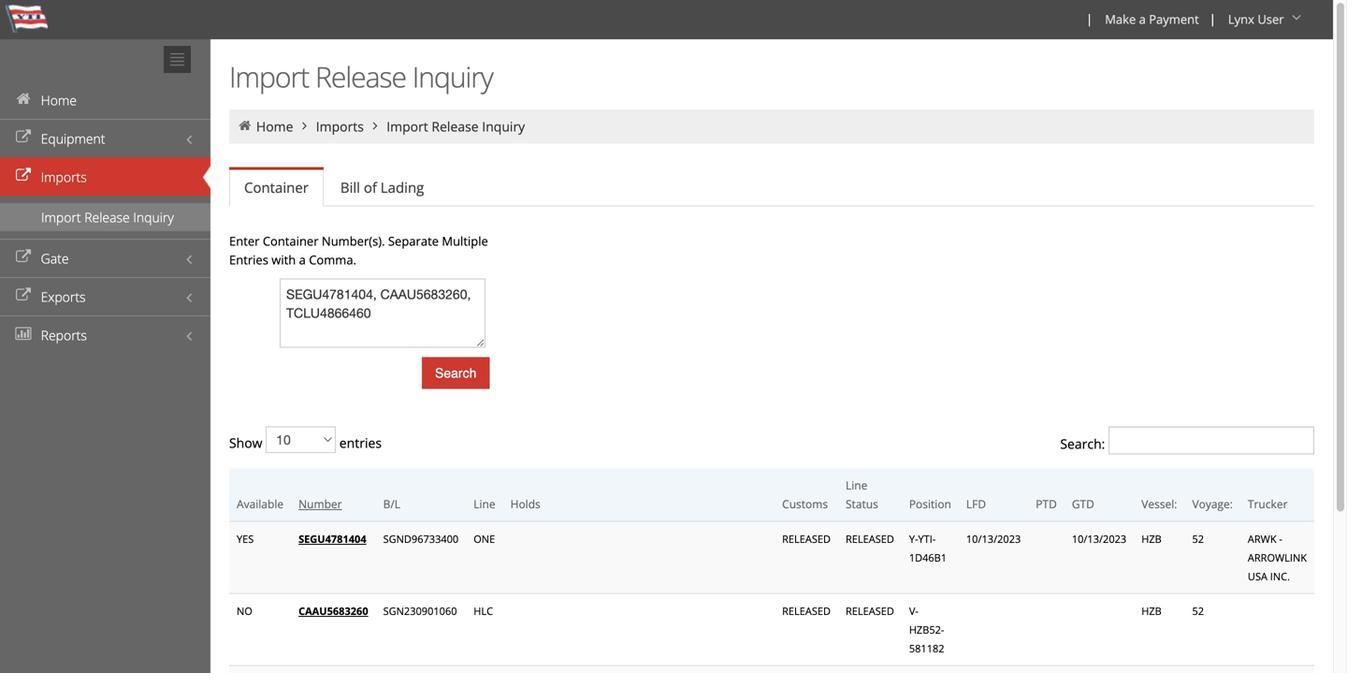 Task type: describe. For each thing, give the bounding box(es) containing it.
home image
[[14, 92, 33, 105]]

caau5683260
[[299, 604, 368, 618]]

0 vertical spatial a
[[1140, 11, 1147, 28]]

of
[[364, 178, 377, 197]]

bill
[[341, 178, 360, 197]]

lynx user link
[[1221, 0, 1313, 39]]

search:
[[1061, 435, 1109, 452]]

location: activate to sort column ascending column header
[[902, 469, 959, 521]]

multiple
[[442, 233, 488, 249]]

position
[[910, 496, 952, 512]]

container inside enter container number(s).  separate multiple entries with a comma.
[[263, 233, 319, 249]]

y-yti- 1d46b1
[[910, 532, 947, 564]]

ptd
[[1037, 496, 1058, 512]]

voyage:
[[1193, 496, 1234, 512]]

voyage:: activate to sort column ascending column header
[[1186, 469, 1241, 521]]

search
[[435, 366, 477, 381]]

2 | from the left
[[1210, 10, 1217, 27]]

no
[[237, 604, 253, 618]]

with
[[272, 251, 296, 268]]

gtd: activate to sort column ascending column header
[[1065, 469, 1135, 521]]

container link
[[229, 170, 324, 206]]

segu4781404
[[299, 532, 367, 546]]

alert containing yes
[[229, 521, 1315, 673]]

home image
[[237, 119, 253, 132]]

enter container number(s).  separate multiple entries with a comma.
[[229, 233, 488, 268]]

0 vertical spatial inquiry
[[413, 58, 493, 96]]

1 horizontal spatial import
[[229, 58, 309, 96]]

angle right image
[[297, 119, 313, 132]]

bill of lading
[[341, 178, 424, 197]]

0 vertical spatial release
[[315, 58, 406, 96]]

separate
[[388, 233, 439, 249]]

2 10/13/2023 from the left
[[1073, 532, 1127, 546]]

inc.
[[1271, 569, 1291, 583]]

hlc
[[474, 604, 493, 618]]

customs: activate to sort column ascending column header
[[775, 469, 839, 521]]

import for import release inquiry link to the left
[[41, 208, 81, 226]]

gate
[[41, 249, 69, 267]]

line status: activate to sort column ascending column header
[[839, 469, 902, 521]]

release for the rightmost import release inquiry link
[[432, 117, 479, 135]]

entries
[[336, 434, 382, 452]]

line for line status
[[846, 477, 868, 493]]

external link image for gate
[[14, 250, 33, 264]]

1 vertical spatial import release inquiry
[[387, 117, 525, 135]]

1 horizontal spatial home link
[[256, 117, 293, 135]]

number: activate to sort column ascending column header
[[291, 469, 376, 521]]

trucker
[[1249, 496, 1289, 512]]

v- hzb52- 581182
[[910, 604, 945, 655]]

line status
[[846, 477, 879, 512]]

angle right image
[[367, 119, 384, 132]]

holds
[[511, 496, 541, 512]]

yes
[[237, 532, 254, 546]]

581182
[[910, 641, 945, 655]]

1 | from the left
[[1087, 10, 1094, 27]]

equipment link
[[0, 119, 211, 157]]

grid containing show
[[229, 278, 1315, 673]]

reports link
[[0, 315, 211, 354]]

external link image for exports
[[14, 289, 33, 302]]

gtd
[[1073, 496, 1095, 512]]

0 vertical spatial container
[[244, 178, 309, 197]]

lynx
[[1229, 11, 1255, 28]]

make a payment
[[1106, 11, 1200, 28]]

1 vertical spatial imports
[[41, 168, 87, 186]]

ptd: activate to sort column ascending column header
[[1029, 469, 1065, 521]]



Task type: locate. For each thing, give the bounding box(es) containing it.
b/l
[[383, 496, 401, 512]]

0 horizontal spatial import release inquiry link
[[0, 203, 211, 231]]

payment
[[1150, 11, 1200, 28]]

0 vertical spatial hzb
[[1142, 532, 1162, 546]]

2 horizontal spatial release
[[432, 117, 479, 135]]

alert
[[229, 521, 1315, 673]]

release for import release inquiry link to the left
[[84, 208, 130, 226]]

0 vertical spatial import release inquiry
[[229, 58, 493, 96]]

b/l: activate to sort column ascending column header
[[376, 469, 466, 521]]

import up gate
[[41, 208, 81, 226]]

search button
[[422, 357, 490, 389]]

v-
[[910, 604, 919, 618]]

inquiry for the rightmost import release inquiry link
[[482, 117, 525, 135]]

number(s).
[[322, 233, 385, 249]]

import release inquiry up gate link
[[41, 208, 174, 226]]

0 horizontal spatial 10/13/2023
[[967, 532, 1022, 546]]

container
[[244, 178, 309, 197], [263, 233, 319, 249]]

-
[[1280, 532, 1283, 546]]

lading
[[381, 178, 424, 197]]

lfd
[[967, 496, 987, 512]]

trucker: activate to sort column ascending column header
[[1241, 469, 1315, 521]]

bar chart image
[[14, 327, 33, 340]]

10/13/2023 down gtd
[[1073, 532, 1127, 546]]

1 horizontal spatial a
[[1140, 11, 1147, 28]]

external link image for equipment
[[14, 131, 33, 144]]

vessel:
[[1142, 496, 1178, 512]]

2 external link image from the top
[[14, 250, 33, 264]]

line inside line status
[[846, 477, 868, 493]]

0 vertical spatial imports link
[[316, 117, 364, 135]]

2 hzb from the top
[[1142, 604, 1162, 618]]

1 vertical spatial hzb
[[1142, 604, 1162, 618]]

a inside enter container number(s).  separate multiple entries with a comma.
[[299, 251, 306, 268]]

grid
[[229, 278, 1315, 673]]

external link image up bar chart icon
[[14, 289, 33, 302]]

| left 'make'
[[1087, 10, 1094, 27]]

import release inquiry link up gate link
[[0, 203, 211, 231]]

home
[[41, 91, 77, 109], [256, 117, 293, 135]]

external link image down home image
[[14, 169, 33, 182]]

exports
[[41, 288, 86, 306]]

angle down image
[[1288, 11, 1307, 24]]

home link left angle right icon
[[256, 117, 293, 135]]

line: activate to sort column ascending column header
[[466, 469, 503, 521]]

0 vertical spatial external link image
[[14, 169, 33, 182]]

container up enter
[[244, 178, 309, 197]]

external link image inside exports link
[[14, 289, 33, 302]]

imports down equipment
[[41, 168, 87, 186]]

release
[[315, 58, 406, 96], [432, 117, 479, 135], [84, 208, 130, 226]]

1 horizontal spatial 10/13/2023
[[1073, 532, 1127, 546]]

0 horizontal spatial imports link
[[0, 157, 211, 196]]

imports link left angle right image on the left of the page
[[316, 117, 364, 135]]

release up gate link
[[84, 208, 130, 226]]

a right 'make'
[[1140, 11, 1147, 28]]

yti-
[[919, 532, 936, 546]]

entries
[[229, 251, 269, 268]]

lynx user
[[1229, 11, 1285, 28]]

exports link
[[0, 277, 211, 315]]

import up home icon
[[229, 58, 309, 96]]

available: activate to sort column ascending column header
[[229, 469, 291, 521]]

10/13/2023 down lfd
[[967, 532, 1022, 546]]

import release inquiry link
[[387, 117, 525, 135], [0, 203, 211, 231]]

2 vertical spatial import
[[41, 208, 81, 226]]

import for the rightmost import release inquiry link
[[387, 117, 429, 135]]

release up angle right image on the left of the page
[[315, 58, 406, 96]]

1 vertical spatial inquiry
[[482, 117, 525, 135]]

inquiry for import release inquiry link to the left
[[133, 208, 174, 226]]

import right angle right image on the left of the page
[[387, 117, 429, 135]]

home inside home link
[[41, 91, 77, 109]]

show
[[229, 434, 266, 452]]

container up with
[[263, 233, 319, 249]]

status
[[846, 496, 879, 512]]

sgnd96733400
[[383, 532, 459, 546]]

a
[[1140, 11, 1147, 28], [299, 251, 306, 268]]

0 horizontal spatial a
[[299, 251, 306, 268]]

1 10/13/2023 from the left
[[967, 532, 1022, 546]]

1 external link image from the top
[[14, 131, 33, 144]]

import release inquiry link right angle right image on the left of the page
[[387, 117, 525, 135]]

1 vertical spatial a
[[299, 251, 306, 268]]

| left lynx
[[1210, 10, 1217, 27]]

0 vertical spatial import
[[229, 58, 309, 96]]

1 vertical spatial container
[[263, 233, 319, 249]]

imports
[[316, 117, 364, 135], [41, 168, 87, 186]]

release right angle right image on the left of the page
[[432, 117, 479, 135]]

0 horizontal spatial |
[[1087, 10, 1094, 27]]

external link image down home image
[[14, 131, 33, 144]]

1 horizontal spatial line
[[846, 477, 868, 493]]

customs
[[783, 496, 829, 512]]

1 vertical spatial release
[[432, 117, 479, 135]]

2 vertical spatial import release inquiry
[[41, 208, 174, 226]]

1 vertical spatial 52
[[1193, 604, 1205, 618]]

0 horizontal spatial line
[[474, 496, 496, 512]]

arwk
[[1249, 532, 1277, 546]]

|
[[1087, 10, 1094, 27], [1210, 10, 1217, 27]]

row
[[229, 469, 1315, 521]]

import release inquiry up angle right image on the left of the page
[[229, 58, 493, 96]]

52 for y-yti- 1d46b1
[[1193, 532, 1205, 546]]

1 vertical spatial home
[[256, 117, 293, 135]]

line up one
[[474, 496, 496, 512]]

external link image
[[14, 131, 33, 144], [14, 289, 33, 302]]

0 vertical spatial home
[[41, 91, 77, 109]]

2 external link image from the top
[[14, 289, 33, 302]]

2 52 from the top
[[1193, 604, 1205, 618]]

1 horizontal spatial release
[[315, 58, 406, 96]]

52
[[1193, 532, 1205, 546], [1193, 604, 1205, 618]]

0 vertical spatial 52
[[1193, 532, 1205, 546]]

0 vertical spatial import release inquiry link
[[387, 117, 525, 135]]

0 horizontal spatial release
[[84, 208, 130, 226]]

1 vertical spatial imports link
[[0, 157, 211, 196]]

arrowlink
[[1249, 550, 1308, 564]]

1 vertical spatial external link image
[[14, 250, 33, 264]]

home link
[[0, 81, 211, 119], [256, 117, 293, 135]]

1d46b1
[[910, 550, 947, 564]]

released
[[783, 532, 831, 546], [846, 532, 895, 546], [783, 604, 831, 618], [846, 604, 895, 618]]

2 vertical spatial release
[[84, 208, 130, 226]]

row containing line status
[[229, 469, 1315, 521]]

1 external link image from the top
[[14, 169, 33, 182]]

hzb for y-yti- 1d46b1
[[1142, 532, 1162, 546]]

enter
[[229, 233, 260, 249]]

line up the status
[[846, 477, 868, 493]]

make
[[1106, 11, 1137, 28]]

lfd: activate to sort column ascending column header
[[959, 469, 1029, 521]]

home left angle right icon
[[256, 117, 293, 135]]

0 vertical spatial external link image
[[14, 131, 33, 144]]

0 horizontal spatial home
[[41, 91, 77, 109]]

2 horizontal spatial import
[[387, 117, 429, 135]]

y-
[[910, 532, 919, 546]]

equipment
[[41, 130, 105, 147]]

one
[[474, 532, 495, 546]]

imports link
[[316, 117, 364, 135], [0, 157, 211, 196]]

hzb for v- hzb52- 581182
[[1142, 604, 1162, 618]]

0 horizontal spatial import
[[41, 208, 81, 226]]

external link image for imports
[[14, 169, 33, 182]]

holds: activate to sort column ascending column header
[[503, 469, 775, 521]]

1 52 from the top
[[1193, 532, 1205, 546]]

line for line
[[474, 496, 496, 512]]

arwk - arrowlink usa inc.
[[1249, 532, 1308, 583]]

usa
[[1249, 569, 1268, 583]]

a right with
[[299, 251, 306, 268]]

external link image inside equipment link
[[14, 131, 33, 144]]

import
[[229, 58, 309, 96], [387, 117, 429, 135], [41, 208, 81, 226]]

1 vertical spatial external link image
[[14, 289, 33, 302]]

sgn230901060
[[383, 604, 457, 618]]

52 for v- hzb52- 581182
[[1193, 604, 1205, 618]]

bill of lading link
[[326, 169, 439, 206]]

1 vertical spatial import release inquiry link
[[0, 203, 211, 231]]

import release inquiry right angle right image on the left of the page
[[387, 117, 525, 135]]

external link image
[[14, 169, 33, 182], [14, 250, 33, 264]]

1 horizontal spatial imports link
[[316, 117, 364, 135]]

2 vertical spatial inquiry
[[133, 208, 174, 226]]

external link image inside gate link
[[14, 250, 33, 264]]

1 vertical spatial import
[[387, 117, 429, 135]]

make a payment link
[[1097, 0, 1206, 39]]

1 horizontal spatial import release inquiry link
[[387, 117, 525, 135]]

1 vertical spatial line
[[474, 496, 496, 512]]

0 vertical spatial line
[[846, 477, 868, 493]]

1 horizontal spatial home
[[256, 117, 293, 135]]

reports
[[41, 326, 87, 344]]

available
[[237, 496, 284, 512]]

1 hzb from the top
[[1142, 532, 1162, 546]]

user
[[1258, 11, 1285, 28]]

inquiry
[[413, 58, 493, 96], [482, 117, 525, 135], [133, 208, 174, 226]]

vessel:: activate to sort column ascending column header
[[1135, 469, 1186, 521]]

import release inquiry
[[229, 58, 493, 96], [387, 117, 525, 135], [41, 208, 174, 226]]

None text field
[[280, 278, 486, 348], [1109, 426, 1315, 454], [280, 278, 486, 348], [1109, 426, 1315, 454]]

1 horizontal spatial imports
[[316, 117, 364, 135]]

line
[[846, 477, 868, 493], [474, 496, 496, 512]]

number
[[299, 496, 342, 512]]

0 vertical spatial imports
[[316, 117, 364, 135]]

gate link
[[0, 239, 211, 277]]

imports link down equipment
[[0, 157, 211, 196]]

home link up equipment
[[0, 81, 211, 119]]

line inside column header
[[474, 496, 496, 512]]

1 horizontal spatial |
[[1210, 10, 1217, 27]]

0 horizontal spatial home link
[[0, 81, 211, 119]]

hzb52-
[[910, 623, 945, 637]]

hzb
[[1142, 532, 1162, 546], [1142, 604, 1162, 618]]

external link image left gate
[[14, 250, 33, 264]]

0 horizontal spatial imports
[[41, 168, 87, 186]]

10/13/2023
[[967, 532, 1022, 546], [1073, 532, 1127, 546]]

imports left angle right image on the left of the page
[[316, 117, 364, 135]]

comma.
[[309, 251, 357, 268]]

home right home image
[[41, 91, 77, 109]]



Task type: vqa. For each thing, say whether or not it's contained in the screenshot.
topmost Release
yes



